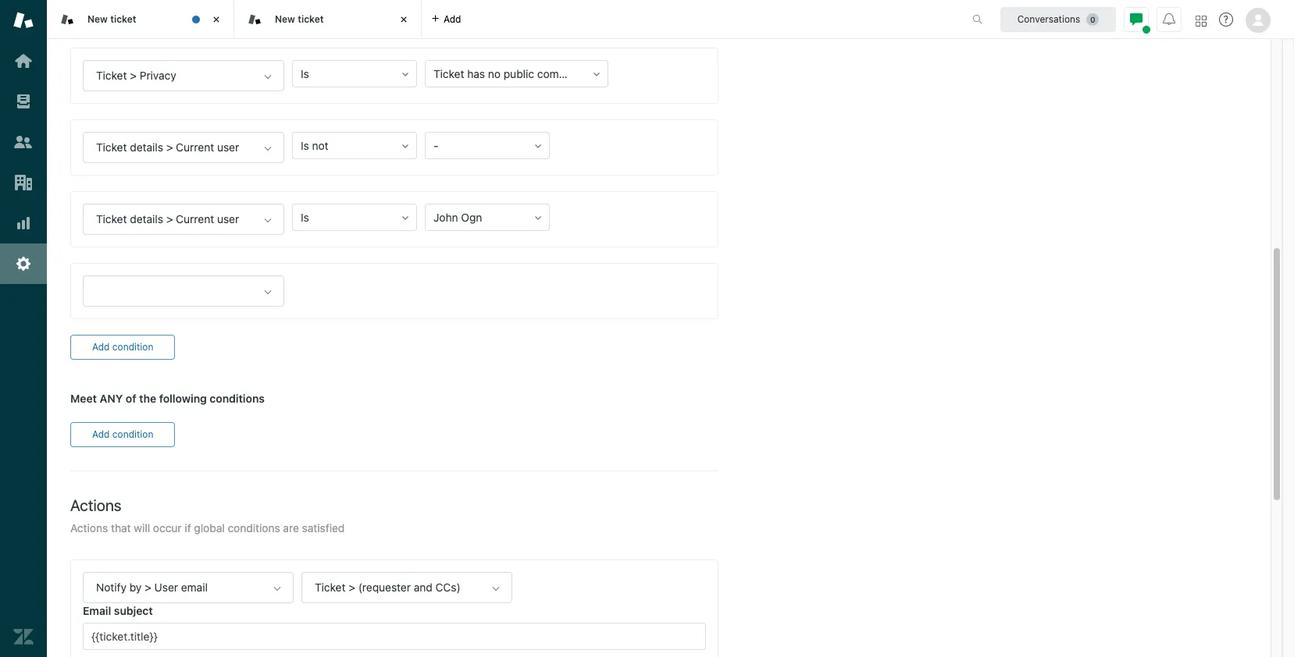 Task type: describe. For each thing, give the bounding box(es) containing it.
notifications image
[[1163, 13, 1176, 25]]

add
[[444, 13, 461, 25]]

1 new ticket from the left
[[87, 13, 136, 25]]

button displays agent's chat status as online. image
[[1130, 13, 1143, 25]]

1 new ticket tab from the left
[[47, 0, 234, 39]]

zendesk support image
[[13, 10, 34, 30]]

get help image
[[1219, 12, 1234, 27]]

1 ticket from the left
[[110, 13, 136, 25]]

2 close image from the left
[[396, 12, 412, 27]]

1 new from the left
[[87, 13, 108, 25]]

conversations button
[[1001, 7, 1116, 32]]



Task type: vqa. For each thing, say whether or not it's contained in the screenshot.
related Link
no



Task type: locate. For each thing, give the bounding box(es) containing it.
reporting image
[[13, 213, 34, 234]]

1 horizontal spatial close image
[[396, 12, 412, 27]]

0 horizontal spatial new
[[87, 13, 108, 25]]

organizations image
[[13, 173, 34, 193]]

new ticket tab
[[47, 0, 234, 39], [234, 0, 422, 39]]

customers image
[[13, 132, 34, 152]]

2 new from the left
[[275, 13, 295, 25]]

views image
[[13, 91, 34, 112]]

main element
[[0, 0, 47, 658]]

2 new ticket from the left
[[275, 13, 324, 25]]

add button
[[422, 0, 471, 38]]

1 horizontal spatial ticket
[[298, 13, 324, 25]]

1 horizontal spatial new
[[275, 13, 295, 25]]

0 horizontal spatial new ticket
[[87, 13, 136, 25]]

get started image
[[13, 51, 34, 71]]

zendesk image
[[13, 627, 34, 648]]

0 horizontal spatial close image
[[209, 12, 224, 27]]

1 horizontal spatial new ticket
[[275, 13, 324, 25]]

admin image
[[13, 254, 34, 274]]

zendesk products image
[[1196, 15, 1207, 26]]

0 horizontal spatial ticket
[[110, 13, 136, 25]]

new ticket
[[87, 13, 136, 25], [275, 13, 324, 25]]

1 close image from the left
[[209, 12, 224, 27]]

new
[[87, 13, 108, 25], [275, 13, 295, 25]]

tabs tab list
[[47, 0, 956, 39]]

2 ticket from the left
[[298, 13, 324, 25]]

ticket
[[110, 13, 136, 25], [298, 13, 324, 25]]

conversations
[[1018, 13, 1081, 25]]

close image
[[209, 12, 224, 27], [396, 12, 412, 27]]

2 new ticket tab from the left
[[234, 0, 422, 39]]



